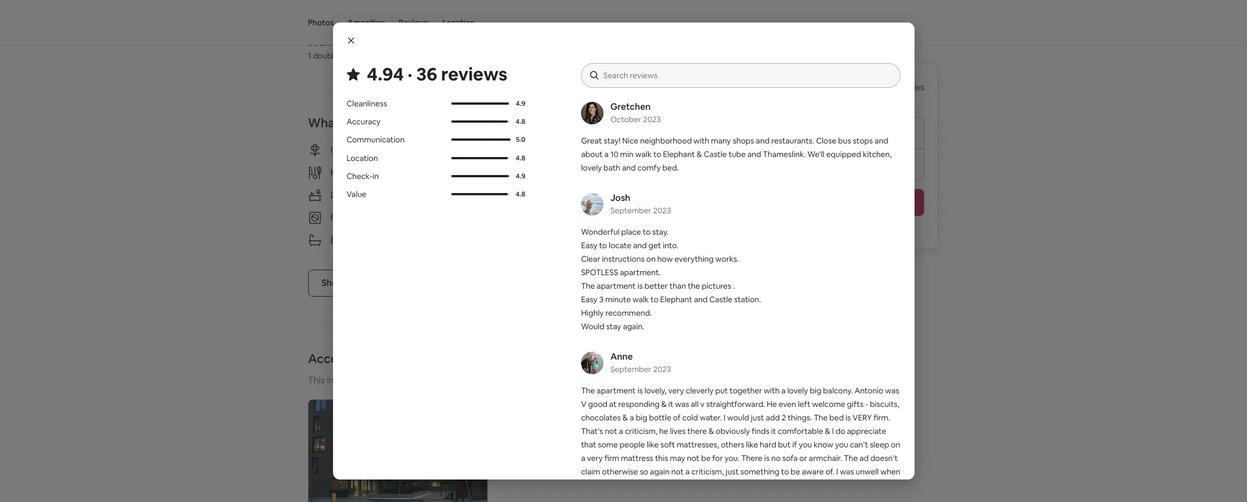 Task type: vqa. For each thing, say whether or not it's contained in the screenshot.
Cleanliness the 4.9
yes



Task type: describe. For each thing, give the bounding box(es) containing it.
that's
[[581, 427, 603, 437]]

bed.
[[663, 163, 679, 173]]

1 horizontal spatial reviews
[[896, 82, 925, 92]]

for
[[712, 454, 723, 464]]

how
[[657, 254, 673, 264]]

backed
[[802, 481, 829, 491]]

0 horizontal spatial place
[[367, 115, 399, 131]]

straightforward.
[[706, 400, 765, 410]]

2023 for gretchen
[[643, 114, 661, 125]]

2023 for anne
[[653, 365, 671, 375]]

0 vertical spatial on
[[593, 234, 603, 246]]

in for dryer
[[570, 212, 577, 224]]

host
[[430, 375, 450, 386]]

place inside wonderful place to stay. easy to locate and get into. clear instructions on how everything works. spotless apartment. the apartment is better than the pictures . easy 3 minute walk to elephant and castle station. highly recommend. would stay again.
[[621, 227, 641, 237]]

spotless
[[581, 268, 618, 278]]

firm)
[[715, 481, 733, 491]]

to down wonderful
[[599, 241, 607, 251]]

1 horizontal spatial mattress
[[734, 481, 767, 491]]

4.8 for location
[[515, 153, 525, 162]]

anne image
[[581, 352, 604, 375]]

wonderful place to stay. easy to locate and get into. clear instructions on how everything works. spotless apartment. the apartment is better than the pictures . easy 3 minute walk to elephant and castle station. highly recommend. would stay again.
[[581, 227, 761, 332]]

1 horizontal spatial there
[[741, 454, 763, 464]]

we'll
[[808, 149, 825, 160]]

tube
[[729, 149, 746, 160]]

1 horizontal spatial 36
[[885, 82, 894, 92]]

city
[[519, 144, 536, 156]]

1 horizontal spatial ·
[[881, 82, 883, 92]]

and right tube
[[748, 149, 761, 160]]

0 horizontal spatial be
[[701, 454, 711, 464]]

view of the sleeping are from the living space image
[[308, 0, 488, 28]]

– for dryer
[[564, 212, 568, 224]]

& left do
[[825, 427, 830, 437]]

garden view
[[331, 144, 383, 156]]

reviews inside dialog
[[441, 63, 507, 86]]

location inside 4.94 · 36 reviews dialog
[[346, 153, 378, 163]]

things.
[[788, 413, 812, 423]]

the down the welcome
[[814, 413, 828, 423]]

the apartment is lovely, very cleverly put together with a lovely big balcony. antonio was v good at responding & it was all v straightforward. he even left welcome gifts - biscuits, chocolates & a big bottle of cold water. i would just add 2 things. the bed is very firm. that's not a criticism, he lives there & obviously finds it comfortable & i do appreciate that some people like soft mattresses, others like hard but if you know you can't sleep on a very firm mattress this may not be for you. there is no sofa or armchair. the ad doesn't claim otherwise so again not a criticism, just something to be aware of. i was unwell when i stayed & having only a (for me, too firm) mattress or a hard backed chair meant i couldn't relax. there was a large floor cushion & i'm sure it was comfy. bear in min
[[581, 386, 900, 503]]

obviously
[[716, 427, 750, 437]]

gretchen october 2023
[[610, 101, 661, 125]]

1/1/2024
[[841, 132, 872, 142]]

0 vertical spatial this
[[343, 115, 364, 131]]

– for washer
[[383, 212, 387, 224]]

accuracy
[[346, 117, 380, 127]]

a down "that" at the bottom left of the page
[[581, 454, 585, 464]]

october
[[610, 114, 641, 125]]

the left ad
[[844, 454, 858, 464]]

bottle
[[649, 413, 671, 423]]

firm
[[605, 454, 619, 464]]

great stay! nice neighborhood with many shops and restaurants. close bus stops and about a 10 min walk to elephant & castle tube and thameslink. we'll equipped kitchen, lovely bath and comfy bed.
[[581, 136, 892, 173]]

in inside the apartment is lovely, very cleverly put together with a lovely big balcony. antonio was v good at responding & it was all v straightforward. he even left welcome gifts - biscuits, chocolates & a big bottle of cold water. i would just add 2 things. the bed is very firm. that's not a criticism, he lives there & obviously finds it comfortable & i do appreciate that some people like soft mattresses, others like hard but if you know you can't sleep on a very firm mattress this may not be for you. there is no sofa or armchair. the ad doesn't claim otherwise so again not a criticism, just something to be aware of. i was unwell when i stayed & having only a (for me, too firm) mattress or a hard backed chair meant i couldn't relax. there was a large floor cushion & i'm sure it was comfy. bear in min
[[851, 494, 857, 503]]

antonio
[[855, 386, 884, 396]]

he
[[767, 400, 777, 410]]

everything
[[675, 254, 714, 264]]

& down water.
[[709, 427, 714, 437]]

0 horizontal spatial it
[[668, 400, 673, 410]]

nice
[[622, 136, 638, 146]]

wonderful
[[581, 227, 620, 237]]

free for free washer – in unit
[[331, 212, 349, 224]]

provided
[[363, 375, 400, 386]]

was left comfy.
[[790, 494, 805, 503]]

with inside the apartment is lovely, very cleverly put together with a lovely big balcony. antonio was v good at responding & it was all v straightforward. he even left welcome gifts - biscuits, chocolates & a big bottle of cold water. i would just add 2 things. the bed is very firm. that's not a criticism, he lives there & obviously finds it comfortable & i do appreciate that some people like soft mattresses, others like hard but if you know you can't sleep on a very firm mattress this may not be for you. there is no sofa or armchair. the ad doesn't claim otherwise so again not a criticism, just something to be aware of. i was unwell when i stayed & having only a (for me, too firm) mattress or a hard backed chair meant i couldn't relax. there was a large floor cushion & i'm sure it was comfy. bear in min
[[764, 386, 780, 396]]

recommend.
[[606, 308, 652, 318]]

restaurants.
[[771, 136, 814, 146]]

on inside the apartment is lovely, very cleverly put together with a lovely big balcony. antonio was v good at responding & it was all v straightforward. he even left welcome gifts - biscuits, chocolates & a big bottle of cold water. i would just add 2 things. the bed is very firm. that's not a criticism, he lives there & obviously finds it comfortable & i do appreciate that some people like soft mattresses, others like hard but if you know you can't sleep on a very firm mattress this may not be for you. there is no sofa or armchair. the ad doesn't claim otherwise so again not a criticism, just something to be aware of. i was unwell when i stayed & having only a (for me, too firm) mattress or a hard backed chair meant i couldn't relax. there was a large floor cushion & i'm sure it was comfy. bear in min
[[891, 440, 900, 450]]

to left the stay. on the top of the page
[[643, 227, 651, 237]]

responding
[[618, 400, 660, 410]]

1 horizontal spatial it
[[771, 427, 776, 437]]

this
[[308, 375, 325, 386]]

soft
[[661, 440, 675, 450]]

2 like from the left
[[746, 440, 758, 450]]

dedicated
[[331, 189, 374, 201]]

show
[[322, 277, 345, 289]]

1 horizontal spatial not
[[671, 467, 684, 477]]

& down 'otherwise'
[[611, 481, 616, 491]]

to down the better
[[651, 295, 659, 305]]

i right meant
[[876, 481, 878, 491]]

anne image
[[581, 352, 604, 375]]

bed,
[[340, 51, 356, 61]]

& down the responding
[[623, 413, 628, 423]]

check-in
[[346, 171, 379, 181]]

accessibility features region
[[304, 351, 681, 503]]

get
[[649, 241, 661, 251]]

highly
[[581, 308, 604, 318]]

is up the responding
[[638, 386, 643, 396]]

(for
[[667, 481, 680, 491]]

a inside great stay! nice neighborhood with many shops and restaurants. close bus stops and about a 10 min walk to elephant & castle tube and thameslink. we'll equipped kitchen, lovely bath and comfy bed.
[[605, 149, 609, 160]]

2 horizontal spatial it
[[784, 494, 789, 503]]

josh september 2023
[[610, 192, 671, 216]]

to inside the apartment is lovely, very cleverly put together with a lovely big balcony. antonio was v good at responding & it was all v straightforward. he even left welcome gifts - biscuits, chocolates & a big bottle of cold water. i would just add 2 things. the bed is very firm. that's not a criticism, he lives there & obviously finds it comfortable & i do appreciate that some people like soft mattresses, others like hard but if you know you can't sleep on a very firm mattress this may not be for you. there is no sofa or armchair. the ad doesn't claim otherwise so again not a criticism, just something to be aware of. i was unwell when i stayed & having only a (for me, too firm) mattress or a hard backed chair meant i couldn't relax. there was a large floor cushion & i'm sure it was comfy. bear in min
[[781, 467, 789, 477]]

free washer – in unit
[[331, 212, 414, 224]]

a left the (for
[[661, 481, 665, 491]]

shops
[[733, 136, 754, 146]]

gretchen image
[[581, 102, 604, 125]]

was up biscuits, on the right bottom of page
[[885, 386, 899, 396]]

josh image
[[581, 193, 604, 216]]

gifts
[[847, 400, 864, 410]]

meant
[[850, 481, 874, 491]]

left
[[798, 400, 811, 410]]

36 inside dialog
[[416, 63, 437, 86]]

chair
[[831, 481, 849, 491]]

and up kitchen,
[[875, 136, 888, 146]]

i left do
[[832, 427, 834, 437]]

elephant inside great stay! nice neighborhood with many shops and restaurants. close bus stops and about a 10 min walk to elephant & castle tube and thameslink. we'll equipped kitchen, lovely bath and comfy bed.
[[663, 149, 695, 160]]

2 by from the left
[[509, 375, 520, 386]]

unit for free washer – in unit
[[398, 212, 414, 224]]

anne
[[610, 351, 633, 363]]

1 horizontal spatial very
[[668, 386, 684, 396]]

gretchen image
[[581, 102, 604, 125]]

would
[[727, 413, 749, 423]]

castle inside wonderful place to stay. easy to locate and get into. clear instructions on how everything works. spotless apartment. the apartment is better than the pictures . easy 3 minute walk to elephant and castle station. highly recommend. would stay again.
[[709, 295, 733, 305]]

equipped
[[826, 149, 861, 160]]

1 horizontal spatial hard
[[784, 481, 800, 491]]

2 easy from the top
[[581, 295, 598, 305]]

castle inside great stay! nice neighborhood with many shops and restaurants. close bus stops and about a 10 min walk to elephant & castle tube and thameslink. we'll equipped kitchen, lovely bath and comfy bed.
[[704, 149, 727, 160]]

airbnb.
[[522, 375, 552, 386]]

good
[[588, 400, 608, 410]]

lovely inside the apartment is lovely, very cleverly put together with a lovely big balcony. antonio was v good at responding & it was all v straightforward. he even left welcome gifts - biscuits, chocolates & a big bottle of cold water. i would just add 2 things. the bed is very firm. that's not a criticism, he lives there & obviously finds it comfortable & i do appreciate that some people like soft mattresses, others like hard but if you know you can't sleep on a very firm mattress this may not be for you. there is no sofa or armchair. the ad doesn't claim otherwise so again not a criticism, just something to be aware of. i was unwell when i stayed & having only a (for me, too firm) mattress or a hard backed chair meant i couldn't relax. there was a large floor cushion & i'm sure it was comfy. bear in min
[[787, 386, 808, 396]]

1 vertical spatial criticism,
[[691, 467, 724, 477]]

couldn't
[[581, 494, 611, 503]]

0 vertical spatial or
[[800, 454, 807, 464]]

would
[[581, 322, 605, 332]]

having
[[618, 481, 642, 491]]

is inside wonderful place to stay. easy to locate and get into. clear instructions on how everything works. spotless apartment. the apartment is better than the pictures . easy 3 minute walk to elephant and castle station. highly recommend. would stay again.
[[638, 281, 643, 291]]

bed inside bedroom 1 double bed, 1 sofa bed
[[380, 51, 395, 61]]

2 view from the left
[[568, 144, 587, 156]]

of.
[[826, 467, 835, 477]]

stay!
[[604, 136, 621, 146]]

is left very
[[846, 413, 851, 423]]

reviewed
[[469, 375, 507, 386]]

floor
[[698, 494, 716, 503]]

what this place offers
[[308, 115, 435, 131]]

double
[[313, 51, 338, 61]]

apartment inside wonderful place to stay. easy to locate and get into. clear instructions on how everything works. spotless apartment. the apartment is better than the pictures . easy 3 minute walk to elephant and castle station. highly recommend. would stay again.
[[597, 281, 636, 291]]

add
[[766, 413, 780, 423]]

this info was provided by the host and reviewed by airbnb.
[[308, 375, 552, 386]]

v
[[700, 400, 705, 410]]

reviews
[[399, 17, 429, 28]]

a down the responding
[[630, 413, 634, 423]]

of
[[673, 413, 681, 423]]

0 horizontal spatial just
[[726, 467, 739, 477]]

1 easy from the top
[[581, 241, 598, 251]]

at
[[609, 400, 617, 410]]

a up "people"
[[619, 427, 623, 437]]

biscuits,
[[870, 400, 900, 410]]

0 vertical spatial hard
[[760, 440, 776, 450]]

cushion
[[717, 494, 745, 503]]

lives
[[670, 427, 686, 437]]

lovely,
[[645, 386, 667, 396]]

cleverly
[[686, 386, 714, 396]]

1 horizontal spatial 4.94
[[864, 82, 879, 92]]

1 horizontal spatial be
[[791, 467, 800, 477]]

1 you from the left
[[799, 440, 812, 450]]

stops
[[853, 136, 873, 146]]

what
[[308, 115, 340, 131]]

free dryer – in unit
[[519, 212, 595, 224]]

& left i'm
[[747, 494, 752, 503]]

so
[[640, 467, 648, 477]]

to inside great stay! nice neighborhood with many shops and restaurants. close bus stops and about a 10 min walk to elephant & castle tube and thameslink. we'll equipped kitchen, lovely bath and comfy bed.
[[653, 149, 661, 160]]

0 horizontal spatial big
[[636, 413, 647, 423]]

know
[[814, 440, 833, 450]]

4.8 for value
[[515, 189, 525, 198]]

0 vertical spatial in
[[372, 171, 379, 181]]

september for anne
[[610, 365, 651, 375]]

1 vertical spatial there
[[634, 494, 655, 503]]

was up of at the right of the page
[[675, 400, 689, 410]]

2 1 from the left
[[358, 51, 361, 61]]

me,
[[681, 481, 695, 491]]

and left get
[[633, 241, 647, 251]]

1 horizontal spatial 4.94 · 36 reviews
[[864, 82, 925, 92]]

accessibility
[[308, 351, 382, 367]]



Task type: locate. For each thing, give the bounding box(es) containing it.
criticism, up too
[[691, 467, 724, 477]]

0 horizontal spatial like
[[647, 440, 659, 450]]

1 vertical spatial mattress
[[734, 481, 767, 491]]

bathtub
[[331, 234, 364, 246]]

is left "no"
[[764, 454, 770, 464]]

and right host
[[452, 375, 467, 386]]

1 left double
[[308, 51, 311, 61]]

2 vertical spatial 4.8
[[515, 189, 525, 198]]

& up bottle
[[661, 400, 667, 410]]

v
[[581, 400, 587, 410]]

locate
[[609, 241, 631, 251]]

& inside great stay! nice neighborhood with many shops and restaurants. close bus stops and about a 10 min walk to elephant & castle tube and thameslink. we'll equipped kitchen, lovely bath and comfy bed.
[[697, 149, 702, 160]]

1 vertical spatial 4.9
[[516, 171, 525, 180]]

1 right bed,
[[358, 51, 361, 61]]

cleanliness
[[346, 99, 387, 109]]

september down "josh"
[[610, 206, 651, 216]]

0 vertical spatial just
[[751, 413, 764, 423]]

was inside accessibility features region
[[345, 375, 361, 386]]

2023 up lovely, at the right
[[653, 365, 671, 375]]

there down only
[[634, 494, 655, 503]]

i right the of.
[[836, 467, 838, 477]]

offers
[[401, 115, 435, 131]]

with up he
[[764, 386, 780, 396]]

1 horizontal spatial with
[[764, 386, 780, 396]]

big up left
[[810, 386, 821, 396]]

0 vertical spatial be
[[701, 454, 711, 464]]

was right info
[[345, 375, 361, 386]]

by left airbnb.
[[509, 375, 520, 386]]

1 like from the left
[[647, 440, 659, 450]]

not down mattresses,
[[687, 454, 699, 464]]

all left 55
[[347, 277, 356, 289]]

i left would
[[724, 413, 726, 423]]

in right bear
[[851, 494, 857, 503]]

1 horizontal spatial all
[[691, 400, 699, 410]]

location up check-in
[[346, 153, 378, 163]]

1 horizontal spatial this
[[655, 454, 668, 464]]

minute
[[605, 295, 631, 305]]

1 vertical spatial lovely
[[787, 386, 808, 396]]

2023 inside gretchen october 2023
[[643, 114, 661, 125]]

to up 'comfy'
[[653, 149, 661, 160]]

lit path to the guest entrance, verified image image
[[308, 400, 488, 503], [308, 400, 488, 503]]

&
[[697, 149, 702, 160], [661, 400, 667, 410], [623, 413, 628, 423], [709, 427, 714, 437], [825, 427, 830, 437], [611, 481, 616, 491], [747, 494, 752, 503]]

chocolates
[[581, 413, 621, 423]]

be left for on the bottom of the page
[[701, 454, 711, 464]]

may
[[670, 454, 685, 464]]

2 horizontal spatial on
[[891, 440, 900, 450]]

that
[[581, 440, 596, 450]]

1 horizontal spatial by
[[509, 375, 520, 386]]

like left "soft"
[[647, 440, 659, 450]]

0 horizontal spatial by
[[402, 375, 412, 386]]

1 horizontal spatial like
[[746, 440, 758, 450]]

amenities
[[347, 17, 385, 28]]

1 vertical spatial this
[[655, 454, 668, 464]]

september for josh
[[610, 206, 651, 216]]

0 horizontal spatial in
[[372, 171, 379, 181]]

cold
[[682, 413, 698, 423]]

mattress
[[621, 454, 653, 464], [734, 481, 767, 491]]

a up 'me,'
[[685, 467, 690, 477]]

the inside wonderful place to stay. easy to locate and get into. clear instructions on how everything works. spotless apartment. the apartment is better than the pictures . easy 3 minute walk to elephant and castle station. highly recommend. would stay again.
[[581, 281, 595, 291]]

washer
[[351, 212, 381, 224]]

apartment inside the apartment is lovely, very cleverly put together with a lovely big balcony. antonio was v good at responding & it was all v straightforward. he even left welcome gifts - biscuits, chocolates & a big bottle of cold water. i would just add 2 things. the bed is very firm. that's not a criticism, he lives there & obviously finds it comfortable & i do appreciate that some people like soft mattresses, others like hard but if you know you can't sleep on a very firm mattress this may not be for you. there is no sofa or armchair. the ad doesn't claim otherwise so again not a criticism, just something to be aware of. i was unwell when i stayed & having only a (for me, too firm) mattress or a hard backed chair meant i couldn't relax. there was a large floor cushion & i'm sure it was comfy. bear in min
[[597, 386, 636, 396]]

unit up wonderful
[[579, 212, 595, 224]]

and down pictures
[[694, 295, 708, 305]]

3 4.8 from the top
[[515, 189, 525, 198]]

1 vertical spatial hard
[[784, 481, 800, 491]]

0 horizontal spatial or
[[769, 481, 776, 491]]

0 vertical spatial 2023
[[643, 114, 661, 125]]

a left 10
[[605, 149, 609, 160]]

castle
[[704, 149, 727, 160], [709, 295, 733, 305]]

in up cameras
[[570, 212, 577, 224]]

0 horizontal spatial mattress
[[621, 454, 653, 464]]

with inside great stay! nice neighborhood with many shops and restaurants. close bus stops and about a 10 min walk to elephant & castle tube and thameslink. we'll equipped kitchen, lovely bath and comfy bed.
[[694, 136, 709, 146]]

anne september 2023
[[610, 351, 671, 375]]

2023 down gretchen
[[643, 114, 661, 125]]

all inside the apartment is lovely, very cleverly put together with a lovely big balcony. antonio was v good at responding & it was all v straightforward. he even left welcome gifts - biscuits, chocolates & a big bottle of cold water. i would just add 2 things. the bed is very firm. that's not a criticism, he lives there & obviously finds it comfortable & i do appreciate that some people like soft mattresses, others like hard but if you know you can't sleep on a very firm mattress this may not be for you. there is no sofa or armchair. the ad doesn't claim otherwise so again not a criticism, just something to be aware of. i was unwell when i stayed & having only a (for me, too firm) mattress or a hard backed chair meant i couldn't relax. there was a large floor cushion & i'm sure it was comfy. bear in min
[[691, 400, 699, 410]]

1 4.8 from the top
[[515, 117, 525, 126]]

4.8 up 5.0
[[515, 117, 525, 126]]

can't
[[850, 440, 868, 450]]

– right dryer
[[564, 212, 568, 224]]

0 horizontal spatial not
[[605, 427, 617, 437]]

4.94 · 36 reviews dialog
[[333, 23, 914, 503]]

2023 for josh
[[653, 206, 671, 216]]

living room image
[[497, 0, 676, 28]]

1 horizontal spatial big
[[810, 386, 821, 396]]

sofa
[[363, 51, 378, 61], [782, 454, 798, 464]]

with
[[694, 136, 709, 146], [764, 386, 780, 396]]

september inside anne september 2023
[[610, 365, 651, 375]]

0 horizontal spatial lovely
[[581, 163, 602, 173]]

or up aware
[[800, 454, 807, 464]]

0 vertical spatial very
[[668, 386, 684, 396]]

1 horizontal spatial just
[[751, 413, 764, 423]]

be
[[701, 454, 711, 464], [791, 467, 800, 477]]

4.8 for accuracy
[[515, 117, 525, 126]]

stay
[[606, 322, 621, 332]]

place up locate
[[621, 227, 641, 237]]

0 horizontal spatial unit
[[398, 212, 414, 224]]

2 vertical spatial 2023
[[653, 365, 671, 375]]

2 4.8 from the top
[[515, 153, 525, 162]]

there
[[741, 454, 763, 464], [634, 494, 655, 503]]

was up chair
[[840, 467, 854, 477]]

photos button
[[308, 0, 334, 45]]

1 free from the left
[[331, 212, 349, 224]]

hard
[[760, 440, 776, 450], [784, 481, 800, 491]]

2 you from the left
[[835, 440, 848, 450]]

bed inside the apartment is lovely, very cleverly put together with a lovely big balcony. antonio was v good at responding & it was all v straightforward. he even left welcome gifts - biscuits, chocolates & a big bottle of cold water. i would just add 2 things. the bed is very firm. that's not a criticism, he lives there & obviously finds it comfortable & i do appreciate that some people like soft mattresses, others like hard but if you know you can't sleep on a very firm mattress this may not be for you. there is no sofa or armchair. the ad doesn't claim otherwise so again not a criticism, just something to be aware of. i was unwell when i stayed & having only a (for me, too firm) mattress or a hard backed chair meant i couldn't relax. there was a large floor cushion & i'm sure it was comfy. bear in min
[[830, 413, 844, 423]]

just down you.
[[726, 467, 739, 477]]

1 horizontal spatial –
[[564, 212, 568, 224]]

0 vertical spatial sofa
[[363, 51, 378, 61]]

4.94 inside dialog
[[367, 63, 404, 86]]

4.9 for check-in
[[516, 171, 525, 180]]

1 horizontal spatial criticism,
[[691, 467, 724, 477]]

·
[[407, 63, 412, 86], [881, 82, 883, 92]]

0 horizontal spatial this
[[343, 115, 364, 131]]

1 horizontal spatial location
[[443, 17, 475, 28]]

$1,565
[[743, 77, 780, 93]]

you right if
[[799, 440, 812, 450]]

the up v
[[581, 386, 595, 396]]

do
[[836, 427, 845, 437]]

1 horizontal spatial on
[[646, 254, 656, 264]]

the inside accessibility features region
[[414, 375, 428, 386]]

a down the (for
[[672, 494, 677, 503]]

1 horizontal spatial the
[[688, 281, 700, 291]]

2 – from the left
[[564, 212, 568, 224]]

kitchen
[[331, 167, 362, 178]]

hard left backed
[[784, 481, 800, 491]]

lovely
[[581, 163, 602, 173], [787, 386, 808, 396]]

0 horizontal spatial location
[[346, 153, 378, 163]]

1 horizontal spatial 1
[[358, 51, 361, 61]]

there up something
[[741, 454, 763, 464]]

just up the finds
[[751, 413, 764, 423]]

unit down workspace at the left of the page
[[398, 212, 414, 224]]

show all 55 amenities
[[322, 277, 411, 289]]

.
[[733, 281, 735, 291]]

in up dedicated workspace
[[372, 171, 379, 181]]

1 vertical spatial walk
[[633, 295, 649, 305]]

0 vertical spatial lovely
[[581, 163, 602, 173]]

by down the features
[[402, 375, 412, 386]]

2 apartment from the top
[[597, 386, 636, 396]]

–
[[383, 212, 387, 224], [564, 212, 568, 224]]

was down the (for
[[657, 494, 671, 503]]

· inside dialog
[[407, 63, 412, 86]]

4.8 out of 5.0 image
[[451, 121, 510, 123], [451, 121, 507, 123], [451, 157, 510, 159], [451, 157, 507, 159], [451, 193, 510, 195], [451, 193, 507, 195]]

a up sure
[[778, 481, 782, 491]]

bed down the amenities button
[[380, 51, 395, 61]]

0 horizontal spatial bed
[[380, 51, 395, 61]]

photos
[[308, 17, 334, 28]]

0 horizontal spatial very
[[587, 454, 603, 464]]

you.
[[725, 454, 740, 464]]

reviews
[[441, 63, 507, 86], [896, 82, 925, 92]]

this up again
[[655, 454, 668, 464]]

the inside wonderful place to stay. easy to locate and get into. clear instructions on how everything works. spotless apartment. the apartment is better than the pictures . easy 3 minute walk to elephant and castle station. highly recommend. would stay again.
[[688, 281, 700, 291]]

unwell
[[856, 467, 879, 477]]

doesn't
[[871, 454, 898, 464]]

into.
[[663, 241, 679, 251]]

not down the may
[[671, 467, 684, 477]]

hard down the finds
[[760, 440, 776, 450]]

free up bathtub
[[331, 212, 349, 224]]

all inside button
[[347, 277, 356, 289]]

and inside accessibility features region
[[452, 375, 467, 386]]

Search reviews, Press 'Enter' to search text field
[[604, 70, 890, 81]]

apartment up at
[[597, 386, 636, 396]]

2 in from the left
[[570, 212, 577, 224]]

sofa right "no"
[[782, 454, 798, 464]]

dedicated workspace
[[331, 189, 421, 201]]

security
[[519, 234, 553, 246]]

2 september from the top
[[610, 365, 651, 375]]

on
[[593, 234, 603, 246], [646, 254, 656, 264], [891, 440, 900, 450]]

put
[[715, 386, 728, 396]]

1 1 from the left
[[308, 51, 311, 61]]

1 horizontal spatial lovely
[[787, 386, 808, 396]]

the down 'spotless'
[[581, 281, 595, 291]]

0 vertical spatial mattress
[[621, 454, 653, 464]]

0 horizontal spatial with
[[694, 136, 709, 146]]

mattress up i'm
[[734, 481, 767, 491]]

comfy.
[[806, 494, 831, 503]]

36 reviews button
[[885, 82, 925, 92]]

1 vertical spatial it
[[771, 427, 776, 437]]

1 vertical spatial or
[[769, 481, 776, 491]]

apartment.
[[620, 268, 661, 278]]

in
[[389, 212, 396, 224], [570, 212, 577, 224]]

0 vertical spatial elephant
[[663, 149, 695, 160]]

finds
[[752, 427, 770, 437]]

2 vertical spatial not
[[671, 467, 684, 477]]

comfy
[[638, 163, 661, 173]]

i left stayed
[[581, 481, 583, 491]]

free left dryer
[[519, 212, 537, 224]]

the right than
[[688, 281, 700, 291]]

he
[[659, 427, 668, 437]]

0 horizontal spatial you
[[799, 440, 812, 450]]

0 vertical spatial big
[[810, 386, 821, 396]]

view right skyline
[[568, 144, 587, 156]]

water.
[[700, 413, 722, 423]]

show all 55 amenities button
[[308, 270, 425, 297]]

skyline
[[538, 144, 566, 156]]

1 vertical spatial be
[[791, 467, 800, 477]]

mattress down "people"
[[621, 454, 653, 464]]

2023 inside anne september 2023
[[653, 365, 671, 375]]

1 horizontal spatial free
[[519, 212, 537, 224]]

there
[[687, 427, 707, 437]]

1 horizontal spatial in
[[851, 494, 857, 503]]

0 horizontal spatial hard
[[760, 440, 776, 450]]

0 vertical spatial bed
[[380, 51, 395, 61]]

1 horizontal spatial in
[[570, 212, 577, 224]]

again
[[650, 467, 670, 477]]

1 vertical spatial very
[[587, 454, 603, 464]]

1 horizontal spatial unit
[[579, 212, 595, 224]]

55
[[358, 277, 368, 289]]

4.8 down wifi
[[515, 189, 525, 198]]

wifi
[[519, 167, 536, 178]]

4.94 · 36 reviews inside 4.94 · 36 reviews dialog
[[367, 63, 507, 86]]

september inside josh september 2023
[[610, 206, 651, 216]]

i'm
[[754, 494, 765, 503]]

is down "apartment."
[[638, 281, 643, 291]]

1 horizontal spatial bed
[[830, 413, 844, 423]]

sofa inside bedroom 1 double bed, 1 sofa bed
[[363, 51, 378, 61]]

to right something
[[781, 467, 789, 477]]

1 horizontal spatial you
[[835, 440, 848, 450]]

1 vertical spatial not
[[687, 454, 699, 464]]

0 vertical spatial 4.9
[[516, 99, 525, 108]]

4.94 up cleanliness
[[367, 63, 404, 86]]

a
[[605, 149, 609, 160], [781, 386, 786, 396], [630, 413, 634, 423], [619, 427, 623, 437], [581, 454, 585, 464], [685, 467, 690, 477], [661, 481, 665, 491], [778, 481, 782, 491], [672, 494, 677, 503]]

1 by from the left
[[402, 375, 412, 386]]

1 unit from the left
[[398, 212, 414, 224]]

1 september from the top
[[610, 206, 651, 216]]

and right shops
[[756, 136, 770, 146]]

4.9 for cleanliness
[[516, 99, 525, 108]]

1 in from the left
[[389, 212, 396, 224]]

in for washer
[[389, 212, 396, 224]]

josh image
[[581, 193, 604, 216]]

1 horizontal spatial or
[[800, 454, 807, 464]]

0 horizontal spatial 36
[[416, 63, 437, 86]]

1 vertical spatial big
[[636, 413, 647, 423]]

4.9
[[516, 99, 525, 108], [516, 171, 525, 180]]

location button
[[443, 0, 475, 45]]

and
[[756, 136, 770, 146], [875, 136, 888, 146], [748, 149, 761, 160], [622, 163, 636, 173], [633, 241, 647, 251], [694, 295, 708, 305], [452, 375, 467, 386]]

0 horizontal spatial reviews
[[441, 63, 507, 86]]

2 free from the left
[[519, 212, 537, 224]]

2023 inside josh september 2023
[[653, 206, 671, 216]]

castle down many
[[704, 149, 727, 160]]

and down min
[[622, 163, 636, 173]]

lovely up left
[[787, 386, 808, 396]]

free for free dryer – in unit
[[519, 212, 537, 224]]

apartment up minute
[[597, 281, 636, 291]]

0 horizontal spatial on
[[593, 234, 603, 246]]

this inside the apartment is lovely, very cleverly put together with a lovely big balcony. antonio was v good at responding & it was all v straightforward. he even left welcome gifts - biscuits, chocolates & a big bottle of cold water. i would just add 2 things. the bed is very firm. that's not a criticism, he lives there & obviously finds it comfortable & i do appreciate that some people like soft mattresses, others like hard but if you know you can't sleep on a very firm mattress this may not be for you. there is no sofa or armchair. the ad doesn't claim otherwise so again not a criticism, just something to be aware of. i was unwell when i stayed & having only a (for me, too firm) mattress or a hard backed chair meant i couldn't relax. there was a large floor cushion & i'm sure it was comfy. bear in min
[[655, 454, 668, 464]]

0 horizontal spatial –
[[383, 212, 387, 224]]

with left many
[[694, 136, 709, 146]]

in down workspace at the left of the page
[[389, 212, 396, 224]]

1 vertical spatial september
[[610, 365, 651, 375]]

1 vertical spatial 4.8
[[515, 153, 525, 162]]

1 vertical spatial the
[[414, 375, 428, 386]]

sofa right bed,
[[363, 51, 378, 61]]

0 vertical spatial apartment
[[597, 281, 636, 291]]

claim
[[581, 467, 600, 477]]

2 4.9 from the top
[[516, 171, 525, 180]]

elephant inside wonderful place to stay. easy to locate and get into. clear instructions on how everything works. spotless apartment. the apartment is better than the pictures . easy 3 minute walk to elephant and castle station. highly recommend. would stay again.
[[660, 295, 692, 305]]

– right washer
[[383, 212, 387, 224]]

not up some
[[605, 427, 617, 437]]

1 horizontal spatial sofa
[[782, 454, 798, 464]]

you down do
[[835, 440, 848, 450]]

10
[[610, 149, 619, 160]]

garden
[[331, 144, 362, 156]]

-
[[865, 400, 868, 410]]

1 vertical spatial just
[[726, 467, 739, 477]]

4.9 out of 5.0 image
[[451, 103, 510, 105], [451, 103, 509, 105], [451, 175, 510, 177], [451, 175, 509, 177]]

walk inside wonderful place to stay. easy to locate and get into. clear instructions on how everything works. spotless apartment. the apartment is better than the pictures . easy 3 minute walk to elephant and castle station. highly recommend. would stay again.
[[633, 295, 649, 305]]

reviews button
[[399, 0, 429, 45]]

1 apartment from the top
[[597, 281, 636, 291]]

1 vertical spatial easy
[[581, 295, 598, 305]]

1 horizontal spatial place
[[621, 227, 641, 237]]

easy left 3
[[581, 295, 598, 305]]

4.94 · 36 reviews
[[367, 63, 507, 86], [864, 82, 925, 92]]

close
[[816, 136, 837, 146]]

walk up 'comfy'
[[635, 149, 652, 160]]

0 vertical spatial castle
[[704, 149, 727, 160]]

many
[[711, 136, 731, 146]]

0 vertical spatial place
[[367, 115, 399, 131]]

mattresses,
[[677, 440, 719, 450]]

1 vertical spatial bed
[[830, 413, 844, 423]]

this down cleanliness
[[343, 115, 364, 131]]

0 vertical spatial location
[[443, 17, 475, 28]]

1 4.9 from the top
[[516, 99, 525, 108]]

all left v
[[691, 400, 699, 410]]

in
[[372, 171, 379, 181], [851, 494, 857, 503]]

1
[[308, 51, 311, 61], [358, 51, 361, 61]]

2 unit from the left
[[579, 212, 595, 224]]

36
[[416, 63, 437, 86], [885, 82, 894, 92]]

0 horizontal spatial free
[[331, 212, 349, 224]]

armchair.
[[809, 454, 842, 464]]

large
[[678, 494, 697, 503]]

sofa inside the apartment is lovely, very cleverly put together with a lovely big balcony. antonio was v good at responding & it was all v straightforward. he even left welcome gifts - biscuits, chocolates & a big bottle of cold water. i would just add 2 things. the bed is very firm. that's not a criticism, he lives there & obviously finds it comfortable & i do appreciate that some people like soft mattresses, others like hard but if you know you can't sleep on a very firm mattress this may not be for you. there is no sofa or armchair. the ad doesn't claim otherwise so again not a criticism, just something to be aware of. i was unwell when i stayed & having only a (for me, too firm) mattress or a hard backed chair meant i couldn't relax. there was a large floor cushion & i'm sure it was comfy. bear in min
[[782, 454, 798, 464]]

1 – from the left
[[383, 212, 387, 224]]

0 horizontal spatial in
[[389, 212, 396, 224]]

0 vertical spatial there
[[741, 454, 763, 464]]

a up even
[[781, 386, 786, 396]]

unit for free dryer – in unit
[[579, 212, 595, 224]]

on right sleep
[[891, 440, 900, 450]]

5.0 out of 5.0 image
[[451, 139, 510, 141], [451, 139, 510, 141]]

0 horizontal spatial criticism,
[[625, 427, 658, 437]]

1 view from the left
[[364, 144, 383, 156]]

works.
[[716, 254, 739, 264]]

firm.
[[874, 413, 890, 423]]

0 vertical spatial with
[[694, 136, 709, 146]]

better
[[645, 281, 668, 291]]

walk inside great stay! nice neighborhood with many shops and restaurants. close bus stops and about a 10 min walk to elephant & castle tube and thameslink. we'll equipped kitchen, lovely bath and comfy bed.
[[635, 149, 652, 160]]

lovely inside great stay! nice neighborhood with many shops and restaurants. close bus stops and about a 10 min walk to elephant & castle tube and thameslink. we'll equipped kitchen, lovely bath and comfy bed.
[[581, 163, 602, 173]]

like down the finds
[[746, 440, 758, 450]]

the
[[581, 281, 595, 291], [581, 386, 595, 396], [814, 413, 828, 423], [844, 454, 858, 464]]

1 vertical spatial apartment
[[597, 386, 636, 396]]

on inside wonderful place to stay. easy to locate and get into. clear instructions on how everything works. spotless apartment. the apartment is better than the pictures . easy 3 minute walk to elephant and castle station. highly recommend. would stay again.
[[646, 254, 656, 264]]

view right garden
[[364, 144, 383, 156]]

bedroom
[[308, 36, 347, 48]]

0 horizontal spatial all
[[347, 277, 356, 289]]

pictures
[[702, 281, 731, 291]]

1 vertical spatial on
[[646, 254, 656, 264]]

big down the responding
[[636, 413, 647, 423]]

castle down pictures
[[709, 295, 733, 305]]

location
[[443, 17, 475, 28], [346, 153, 378, 163]]

elephant up bed.
[[663, 149, 695, 160]]

city skyline view
[[519, 144, 587, 156]]



